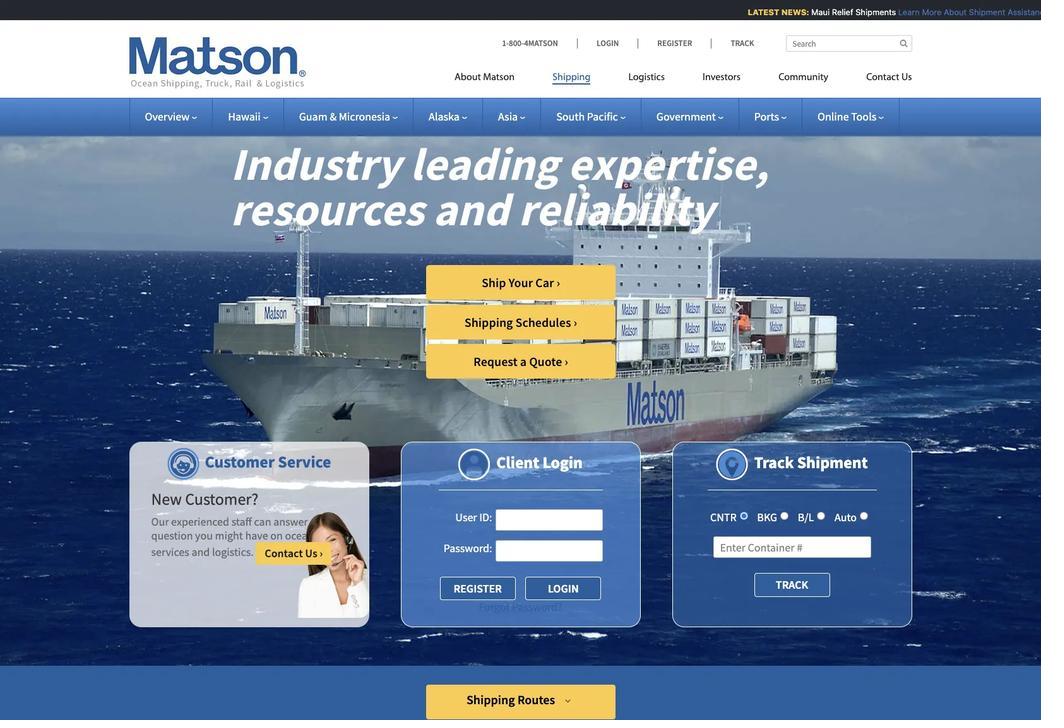 Task type: vqa. For each thing, say whether or not it's contained in the screenshot.
topmost the Policy
no



Task type: locate. For each thing, give the bounding box(es) containing it.
password?
[[512, 600, 562, 615]]

forgot password?
[[479, 600, 562, 615]]

contact down on
[[265, 547, 303, 561]]

search image
[[900, 39, 908, 47]]

might
[[215, 528, 243, 543]]

0 vertical spatial login
[[597, 38, 619, 49]]

shipping schedules ›
[[465, 315, 577, 330]]

us down search icon
[[902, 73, 912, 83]]

1-800-4matson link
[[502, 38, 577, 49]]

cntr
[[710, 510, 737, 525]]

request
[[474, 354, 518, 369]]

1 vertical spatial shipping
[[465, 315, 513, 330]]

learn more about shipment assistance link
[[893, 7, 1041, 17]]

new customer?
[[151, 489, 259, 510]]

track
[[731, 38, 754, 49], [754, 452, 794, 473], [776, 578, 808, 593]]

login right client
[[543, 452, 583, 473]]

ship your car › link
[[426, 265, 616, 300]]

contact inside top menu navigation
[[867, 73, 900, 83]]

1 vertical spatial us
[[305, 547, 317, 561]]

shipping for shipping
[[553, 73, 591, 83]]

news:
[[776, 7, 803, 17]]

logistics
[[629, 73, 665, 83]]

contact us ›
[[265, 547, 323, 561]]

2 vertical spatial shipping
[[467, 692, 515, 708]]

0 horizontal spatial login
[[543, 452, 583, 473]]

0 vertical spatial shipment
[[963, 7, 1000, 17]]

0 horizontal spatial contact
[[265, 547, 303, 561]]

user id:
[[456, 510, 492, 525]]

quote
[[529, 354, 562, 369]]

1 horizontal spatial about
[[938, 7, 961, 17]]

None button
[[526, 577, 601, 601]]

community link
[[760, 66, 848, 92]]

shipment up b/l radio
[[797, 452, 868, 473]]

latest
[[742, 7, 774, 17]]

guam & micronesia
[[299, 109, 390, 124]]

and
[[433, 181, 509, 238]]

0 horizontal spatial us
[[305, 547, 317, 561]]

shipping inside top menu navigation
[[553, 73, 591, 83]]

login up "shipping" link at the top right of page
[[597, 38, 619, 49]]

contact us › link
[[256, 543, 332, 565]]

0 vertical spatial contact
[[867, 73, 900, 83]]

contact up tools
[[867, 73, 900, 83]]

None search field
[[786, 35, 912, 52]]

1 horizontal spatial login
[[597, 38, 619, 49]]

1 horizontal spatial register
[[658, 38, 692, 49]]

south pacific
[[556, 109, 618, 124]]

community
[[779, 73, 829, 83]]

&
[[330, 109, 337, 124]]

0 vertical spatial us
[[902, 73, 912, 83]]

› right schedules
[[574, 315, 577, 330]]

1 vertical spatial shipment
[[797, 452, 868, 473]]

0 vertical spatial shipping
[[553, 73, 591, 83]]

us
[[902, 73, 912, 83], [305, 547, 317, 561]]

register link down password:
[[440, 577, 516, 601]]

staff
[[232, 515, 252, 529]]

contact
[[867, 73, 900, 83], [265, 547, 303, 561]]

service
[[278, 452, 331, 472]]

register link
[[638, 38, 711, 49], [440, 577, 516, 601]]

ports link
[[755, 109, 787, 124]]

1 horizontal spatial register link
[[638, 38, 711, 49]]

register
[[658, 38, 692, 49], [454, 582, 502, 596]]

matson
[[483, 73, 515, 83]]

0 horizontal spatial register link
[[440, 577, 516, 601]]

shipping up request
[[465, 315, 513, 330]]

about
[[938, 7, 961, 17], [455, 73, 481, 83]]

shipping
[[553, 73, 591, 83], [465, 315, 513, 330], [467, 692, 515, 708]]

micronesia
[[339, 109, 390, 124]]

ports
[[755, 109, 779, 124]]

login
[[597, 38, 619, 49], [543, 452, 583, 473]]

contact for contact us
[[867, 73, 900, 83]]

customer?
[[185, 489, 259, 510]]

our
[[151, 515, 169, 529]]

Auto radio
[[860, 512, 868, 520]]

forgot
[[479, 600, 510, 615]]

south
[[556, 109, 585, 124]]

1 vertical spatial register link
[[440, 577, 516, 601]]

› down any
[[320, 547, 323, 561]]

Password: password field
[[495, 541, 603, 562]]

0 horizontal spatial about
[[455, 73, 481, 83]]

on
[[270, 528, 283, 543]]

bkg
[[757, 510, 777, 525]]

ship
[[482, 275, 506, 291]]

contact for contact us ›
[[265, 547, 303, 561]]

1 vertical spatial track
[[754, 452, 794, 473]]

client
[[496, 452, 539, 473]]

register link up top menu navigation
[[638, 38, 711, 49]]

1 horizontal spatial us
[[902, 73, 912, 83]]

shipping routes link
[[426, 685, 615, 720]]

register up top menu navigation
[[658, 38, 692, 49]]

1 horizontal spatial contact
[[867, 73, 900, 83]]

asia
[[498, 109, 518, 124]]

industry
[[231, 135, 401, 193]]

shipment
[[963, 7, 1000, 17], [797, 452, 868, 473]]

1 vertical spatial register
[[454, 582, 502, 596]]

1 vertical spatial about
[[455, 73, 481, 83]]

us down ocean
[[305, 547, 317, 561]]

about left the matson
[[455, 73, 481, 83]]

BKG radio
[[781, 512, 789, 520]]

routes
[[518, 692, 555, 708]]

1 vertical spatial contact
[[265, 547, 303, 561]]

maui
[[806, 7, 824, 17]]

experienced
[[171, 515, 229, 529]]

us inside top menu navigation
[[902, 73, 912, 83]]

track link
[[711, 38, 754, 49]]

0 horizontal spatial register
[[454, 582, 502, 596]]

1 horizontal spatial shipment
[[963, 7, 1000, 17]]

›
[[557, 275, 560, 291], [574, 315, 577, 330], [565, 354, 568, 369], [320, 547, 323, 561]]

track up bkg radio
[[754, 452, 794, 473]]

register up forgot
[[454, 582, 502, 596]]

login link
[[577, 38, 638, 49]]

0 horizontal spatial shipment
[[797, 452, 868, 473]]

0 vertical spatial register link
[[638, 38, 711, 49]]

us for contact us ›
[[305, 547, 317, 561]]

about right more
[[938, 7, 961, 17]]

more
[[916, 7, 936, 17]]

track down latest
[[731, 38, 754, 49]]

0 vertical spatial track
[[731, 38, 754, 49]]

shipment left assistance
[[963, 7, 1000, 17]]

shipping for shipping schedules ›
[[465, 315, 513, 330]]

shipping up south at the top right of page
[[553, 73, 591, 83]]

track down the enter container # 'text field'
[[776, 578, 808, 593]]

track inside button
[[776, 578, 808, 593]]

shipping left routes
[[467, 692, 515, 708]]

shipping routes
[[467, 692, 555, 708]]

hawaii
[[228, 109, 261, 124]]

2 vertical spatial track
[[776, 578, 808, 593]]



Task type: describe. For each thing, give the bounding box(es) containing it.
online
[[818, 109, 849, 124]]

logistics link
[[610, 66, 684, 92]]

track for track shipment
[[754, 452, 794, 473]]

B/L radio
[[817, 512, 826, 520]]

investors link
[[684, 66, 760, 92]]

can
[[254, 515, 271, 529]]

shipping link
[[534, 66, 610, 92]]

guam
[[299, 109, 327, 124]]

contact us link
[[848, 66, 912, 92]]

› right the quote
[[565, 354, 568, 369]]

schedules
[[516, 315, 571, 330]]

us for contact us
[[902, 73, 912, 83]]

alaska link
[[429, 109, 467, 124]]

alaska
[[429, 109, 460, 124]]

customer
[[205, 452, 275, 472]]

about inside top menu navigation
[[455, 73, 481, 83]]

resources
[[231, 181, 424, 238]]

reliability
[[518, 181, 714, 238]]

1-800-4matson
[[502, 38, 558, 49]]

online tools
[[818, 109, 877, 124]]

ocean
[[285, 528, 314, 543]]

image of smiling customer service agent ready to help. image
[[297, 512, 369, 618]]

hawaii link
[[228, 109, 268, 124]]

about matson
[[455, 73, 515, 83]]

0 vertical spatial about
[[938, 7, 961, 17]]

latest news: maui relief shipments learn more about shipment assistance
[[742, 7, 1041, 17]]

User ID: text field
[[495, 510, 603, 531]]

› right car on the top of the page
[[557, 275, 560, 291]]

leading
[[410, 135, 559, 193]]

your
[[509, 275, 533, 291]]

request a quote ›
[[474, 354, 568, 369]]

a
[[520, 354, 527, 369]]

learn
[[893, 7, 914, 17]]

Search search field
[[786, 35, 912, 52]]

pacific
[[587, 109, 618, 124]]

our experienced staff can answer any question you might have on ocean services and logistics.
[[151, 515, 327, 560]]

south pacific link
[[556, 109, 626, 124]]

online tools link
[[818, 109, 884, 124]]

user
[[456, 510, 477, 525]]

CNTR radio
[[740, 512, 748, 520]]

track shipment
[[754, 452, 868, 473]]

answer
[[274, 515, 308, 529]]

question
[[151, 528, 193, 543]]

services and
[[151, 545, 210, 560]]

1 vertical spatial login
[[543, 452, 583, 473]]

car
[[536, 275, 554, 291]]

any
[[310, 515, 327, 529]]

auto
[[835, 510, 857, 525]]

1-
[[502, 38, 509, 49]]

track for track link
[[731, 38, 754, 49]]

overview
[[145, 109, 190, 124]]

password:
[[444, 541, 492, 556]]

0 vertical spatial register
[[658, 38, 692, 49]]

4matson
[[524, 38, 558, 49]]

request a quote › link
[[426, 344, 616, 379]]

government
[[657, 109, 716, 124]]

government link
[[657, 109, 724, 124]]

industry leading expertise, resources and reliability
[[231, 135, 769, 238]]

top menu navigation
[[455, 66, 912, 92]]

track button
[[754, 574, 830, 597]]

new
[[151, 489, 182, 510]]

client login
[[496, 452, 583, 473]]

investors
[[703, 73, 741, 83]]

forgot password? link
[[479, 600, 562, 615]]

shipping for shipping routes
[[467, 692, 515, 708]]

overview link
[[145, 109, 197, 124]]

expertise,
[[568, 135, 769, 193]]

shipping schedules › link
[[426, 305, 616, 340]]

asia link
[[498, 109, 526, 124]]

tools
[[851, 109, 877, 124]]

ship your car ›
[[482, 275, 560, 291]]

id:
[[479, 510, 492, 525]]

you
[[195, 528, 213, 543]]

logistics.
[[212, 545, 254, 560]]

b/l
[[798, 510, 814, 525]]

800-
[[509, 38, 524, 49]]

blue matson logo with ocean, shipping, truck, rail and logistics written beneath it. image
[[129, 37, 306, 89]]

contact us
[[867, 73, 912, 83]]

Enter Container # text field
[[713, 537, 871, 559]]

customer service
[[205, 452, 331, 472]]

track for track button
[[776, 578, 808, 593]]

about matson link
[[455, 66, 534, 92]]



